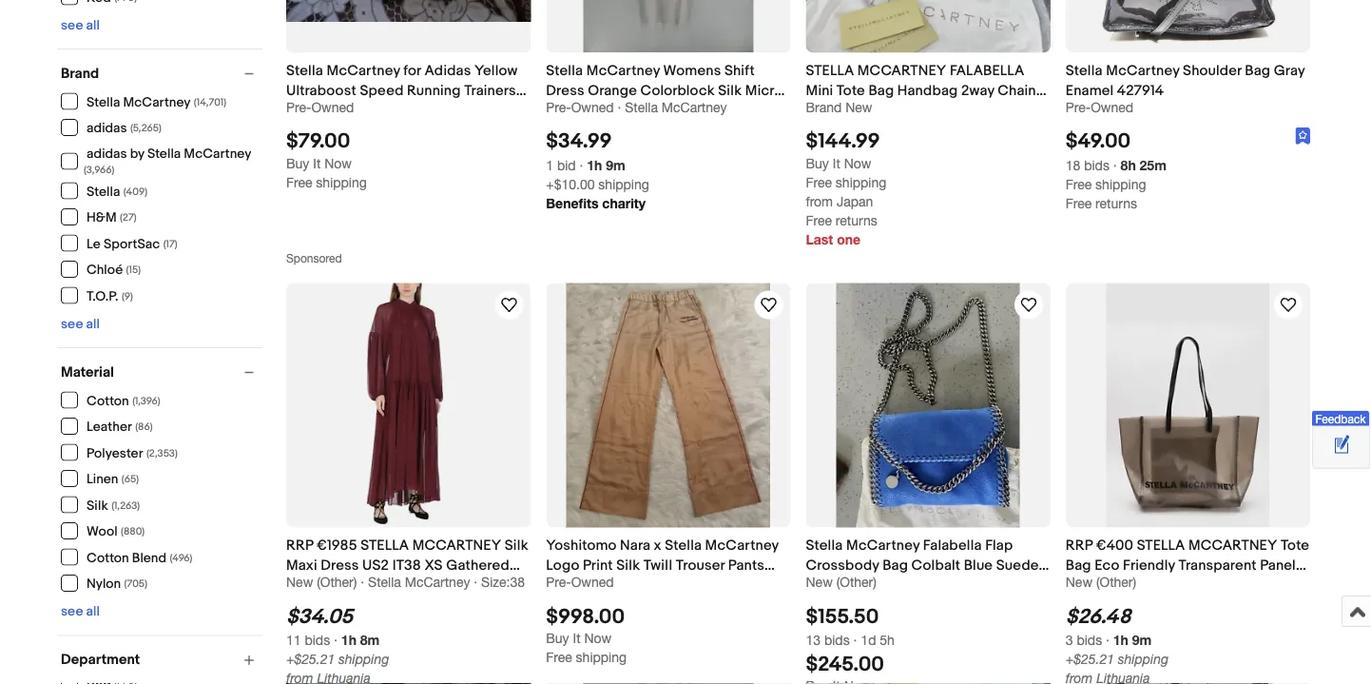Task type: locate. For each thing, give the bounding box(es) containing it.
18 down '$49.00'
[[1066, 157, 1081, 173]]

bids down $26.48
[[1077, 632, 1103, 648]]

0 vertical spatial tote
[[837, 82, 866, 99]]

2 horizontal spatial x
[[911, 102, 919, 119]]

0 horizontal spatial 3
[[922, 102, 930, 119]]

black
[[806, 102, 842, 119]]

mini
[[806, 82, 834, 99]]

shipping down $998.00
[[576, 649, 627, 665]]

logo up degrade
[[546, 557, 580, 574]]

1 horizontal spatial pre-owned
[[546, 574, 614, 590]]

3 see from the top
[[61, 604, 83, 620]]

1 horizontal spatial tote
[[1282, 537, 1310, 554]]

shipping up "japan"
[[836, 174, 887, 190]]

see all button down nylon
[[61, 604, 100, 620]]

tote inside rrp €400 stella mccartney tote bag eco friendly transparent panel coated logo
[[1282, 537, 1310, 554]]

it down $79.00
[[313, 155, 321, 171]]

bids inside $155.50 13 bids · 1d 5h $245.00
[[825, 632, 850, 648]]

see all up brand dropdown button
[[61, 17, 100, 33]]

1 vertical spatial dress
[[321, 557, 359, 574]]

wool (880)
[[87, 524, 145, 540]]

adidas up (3,966)
[[87, 146, 127, 162]]

· down $26.48
[[1106, 632, 1110, 648]]

0 vertical spatial see all
[[61, 17, 100, 33]]

bids for $34.05
[[305, 632, 330, 648]]

0 vertical spatial returns
[[1096, 195, 1138, 211]]

dress
[[546, 82, 585, 99], [321, 557, 359, 574]]

shipping inside $144.99 buy it now free shipping from japan free returns last one
[[836, 174, 887, 190]]

bag inside 'stella mccartney falabella mini tote bag handbag 2way chain black 19cm x 18 x 3'
[[869, 82, 895, 99]]

1 vertical spatial adidas
[[87, 146, 127, 162]]

owned up $34.99
[[571, 99, 614, 114]]

2 +$25.21 from the left
[[1066, 651, 1115, 667]]

stella mccartney falabella flap crossbody bag colbalt blue suede rare
[[806, 537, 1039, 594]]

2 see all button from the top
[[61, 316, 100, 332]]

0 vertical spatial pre-owned
[[286, 99, 354, 114]]

1 horizontal spatial stella
[[806, 62, 855, 79]]

pre- up '$49.00'
[[1066, 99, 1091, 114]]

rrp inside rrp €400 stella mccartney tote bag eco friendly transparent panel coated logo
[[1066, 537, 1093, 554]]

1 vertical spatial 3
[[1066, 632, 1074, 648]]

2 horizontal spatial mccartney
[[1189, 537, 1278, 554]]

now down $79.00
[[325, 155, 352, 171]]

1 vertical spatial see
[[61, 316, 83, 332]]

stella mccartney womens shift dress orange colorblock silk micro pleated sheer s heading
[[546, 62, 785, 119]]

1h right "bid"
[[587, 157, 603, 173]]

2 rrp from the left
[[1066, 537, 1093, 554]]

1h down $26.48
[[1114, 632, 1129, 648]]

it38
[[393, 557, 421, 574]]

1 horizontal spatial mccartney
[[858, 62, 947, 79]]

yoshitomo nara x stella mccartney logo print silk twill trouser pants degrade s
[[546, 537, 779, 594]]

maxi
[[286, 557, 317, 574]]

bids down '$49.00'
[[1085, 157, 1110, 173]]

see all down the t.o.p. at the left of the page
[[61, 316, 100, 332]]

stella up us2
[[361, 537, 409, 554]]

s right the sheer
[[642, 102, 651, 119]]

stella mccartney falabella mini tote bag handbag 2way chain black 19cm x 18 x 3 image
[[806, 0, 1051, 53]]

rrp €1985 stella mccartney silk maxi dress us2 it38 xs gathered long sleeve heading
[[286, 537, 529, 594]]

shipping
[[316, 174, 367, 190], [836, 174, 887, 190], [599, 176, 650, 192], [1096, 176, 1147, 192], [576, 649, 627, 665], [339, 651, 389, 667], [1119, 651, 1169, 667]]

new up $155.50
[[806, 574, 833, 590]]

shipping up charity
[[599, 176, 650, 192]]

3
[[922, 102, 930, 119], [1066, 632, 1074, 648]]

now down $144.99
[[845, 155, 872, 171]]

brand new
[[806, 99, 873, 114]]

1 vertical spatial cotton
[[87, 550, 129, 566]]

18 down handbag
[[894, 102, 908, 119]]

coated
[[1066, 577, 1116, 594]]

0 horizontal spatial stella
[[361, 537, 409, 554]]

1 vertical spatial 9m
[[1133, 632, 1152, 648]]

2 horizontal spatial buy
[[806, 155, 829, 171]]

tote inside 'stella mccartney falabella mini tote bag handbag 2way chain black 19cm x 18 x 3'
[[837, 82, 866, 99]]

$49.00
[[1066, 129, 1131, 154]]

buy
[[286, 155, 310, 171], [806, 155, 829, 171], [546, 630, 570, 646]]

rrp left €400
[[1066, 537, 1093, 554]]

2 horizontal spatial now
[[845, 155, 872, 171]]

stella mccartney womens shift dress orange colorblock silk micro pleated sheer s image
[[583, 0, 754, 53]]

buy inside $79.00 buy it now free shipping
[[286, 155, 310, 171]]

all for brand
[[86, 316, 100, 332]]

2 vertical spatial all
[[86, 604, 100, 620]]

pre-
[[286, 99, 312, 114], [546, 99, 572, 114], [1066, 99, 1091, 114], [546, 574, 572, 590]]

0 horizontal spatial 9m
[[606, 157, 626, 173]]

(409)
[[123, 186, 147, 198]]

adidas left (5,265)
[[87, 120, 127, 137]]

2 see all from the top
[[61, 316, 100, 332]]

all for material
[[86, 604, 100, 620]]

1 vertical spatial tote
[[1282, 537, 1310, 554]]

stella for $34.05
[[361, 537, 409, 554]]

adidas
[[425, 62, 471, 79]]

0 vertical spatial 9m
[[606, 157, 626, 173]]

it for $79.00
[[313, 155, 321, 171]]

mccartney up handbag
[[858, 62, 947, 79]]

1 vertical spatial see all button
[[61, 316, 100, 332]]

·
[[618, 99, 622, 114], [580, 157, 584, 173], [1114, 157, 1118, 173], [361, 574, 365, 590], [474, 574, 478, 590], [334, 632, 338, 648], [854, 632, 858, 648], [1106, 632, 1110, 648]]

it down $144.99
[[833, 155, 841, 171]]

1 horizontal spatial buy
[[546, 630, 570, 646]]

yoshitomo
[[546, 537, 617, 554]]

1 horizontal spatial returns
[[1096, 195, 1138, 211]]

colbalt
[[912, 557, 961, 574]]

3 see all button from the top
[[61, 604, 100, 620]]

adidas (5,265)
[[87, 120, 162, 137]]

+$25.21 for $26.48
[[1066, 651, 1115, 667]]

+$25.21
[[286, 651, 335, 667], [1066, 651, 1115, 667]]

adidas inside "adidas by stella mccartney (3,966)"
[[87, 146, 127, 162]]

9m inside $34.99 1 bid · 1h 9m +$10.00 shipping benefits charity
[[606, 157, 626, 173]]

2 see from the top
[[61, 316, 83, 332]]

now for $998.00
[[585, 630, 612, 646]]

0 vertical spatial cotton
[[87, 393, 129, 409]]

1 horizontal spatial s
[[642, 102, 651, 119]]

1h inside $34.99 1 bid · 1h 9m +$10.00 shipping benefits charity
[[587, 157, 603, 173]]

now inside $998.00 buy it now free shipping
[[585, 630, 612, 646]]

7
[[351, 102, 358, 119]]

1 horizontal spatial 3
[[1066, 632, 1074, 648]]

tote up 19cm
[[837, 82, 866, 99]]

leather
[[87, 419, 132, 435]]

stella inside 'stella mccartney falabella mini tote bag handbag 2way chain black 19cm x 18 x 3'
[[806, 62, 855, 79]]

bids inside $34.05 11 bids · 1h 8m +$25.21 shipping
[[305, 632, 330, 648]]

0 vertical spatial all
[[86, 17, 100, 33]]

· left the 8h
[[1114, 157, 1118, 173]]

mccartney up gathered
[[413, 537, 502, 554]]

(other) down €1985
[[317, 574, 357, 590]]

(5,265)
[[130, 122, 162, 135]]

1 horizontal spatial new (other)
[[1066, 574, 1137, 590]]

9m down friendly
[[1133, 632, 1152, 648]]

€400
[[1097, 537, 1134, 554]]

it down $998.00
[[573, 630, 581, 646]]

€1985
[[317, 537, 358, 554]]

see all
[[61, 17, 100, 33], [61, 316, 100, 332], [61, 604, 100, 620]]

2 cotton from the top
[[87, 550, 129, 566]]

material button
[[61, 363, 263, 381]]

2 adidas from the top
[[87, 146, 127, 162]]

2 new (other) from the left
[[1066, 574, 1137, 590]]

0 horizontal spatial it
[[313, 155, 321, 171]]

pre-owned
[[286, 99, 354, 114], [546, 574, 614, 590]]

0 vertical spatial adidas
[[87, 120, 127, 137]]

3 down $26.48
[[1066, 632, 1074, 648]]

1 horizontal spatial (other)
[[837, 574, 877, 590]]

cotton up nylon
[[87, 550, 129, 566]]

bag inside rrp €400 stella mccartney tote bag eco friendly transparent panel coated logo
[[1066, 557, 1092, 574]]

brand left 19cm
[[806, 99, 842, 114]]

dress down €1985
[[321, 557, 359, 574]]

nara
[[620, 537, 651, 554]]

x right 19cm
[[883, 102, 891, 119]]

stella mccartney falabella mini tote bag handbag 2way chain black 19cm x 18 x 3 link
[[806, 60, 1051, 119]]

1 +$25.21 from the left
[[286, 651, 335, 667]]

mccartney inside "adidas by stella mccartney (3,966)"
[[184, 146, 252, 162]]

tote up panel
[[1282, 537, 1310, 554]]

bag left colbalt
[[883, 557, 909, 574]]

s
[[642, 102, 651, 119], [608, 577, 616, 594]]

cotton
[[87, 393, 129, 409], [87, 550, 129, 566]]

$34.99 1 bid · 1h 9m +$10.00 shipping benefits charity
[[546, 129, 650, 211]]

· inside $34.99 1 bid · 1h 9m +$10.00 shipping benefits charity
[[580, 157, 584, 173]]

· left size:38
[[474, 574, 478, 590]]

pre-owned for $79.00
[[286, 99, 354, 114]]

it inside $998.00 buy it now free shipping
[[573, 630, 581, 646]]

stella for $26.48
[[1138, 537, 1186, 554]]

dress up pleated
[[546, 82, 585, 99]]

silk down shift
[[718, 82, 742, 99]]

transparent
[[1179, 557, 1257, 574]]

1 horizontal spatial brand
[[806, 99, 842, 114]]

2 vertical spatial see all button
[[61, 604, 100, 620]]

mccartney up "transparent"
[[1189, 537, 1278, 554]]

0 horizontal spatial +$25.21
[[286, 651, 335, 667]]

0 horizontal spatial s
[[608, 577, 616, 594]]

1 adidas from the top
[[87, 120, 127, 137]]

stella mccartney falabella mini tote bag handbag 2way chain black 19cm x 18 x 3 heading
[[806, 62, 1047, 119]]

polyester
[[87, 445, 143, 461]]

0 horizontal spatial rrp
[[286, 537, 313, 554]]

+$25.21 down 11
[[286, 651, 335, 667]]

now inside $79.00 buy it now free shipping
[[325, 155, 352, 171]]

+$25.21 down $26.48
[[1066, 651, 1115, 667]]

brand for brand
[[61, 65, 99, 82]]

1 cotton from the top
[[87, 393, 129, 409]]

3 (other) from the left
[[1097, 574, 1137, 590]]

brand up "adidas (5,265)"
[[61, 65, 99, 82]]

owned up '$49.00'
[[1091, 99, 1134, 114]]

stella mccartney for adidas yellow ultraboost speed running trainers sneakers 7 heading
[[286, 62, 527, 119]]

le
[[87, 236, 101, 252]]

it inside $79.00 buy it now free shipping
[[313, 155, 321, 171]]

0 horizontal spatial x
[[654, 537, 662, 554]]

all down the t.o.p. at the left of the page
[[86, 316, 100, 332]]

buy down $79.00
[[286, 155, 310, 171]]

rrp inside the rrp €1985 stella mccartney silk maxi dress us2 it38 xs gathered long sleeve
[[286, 537, 313, 554]]

(other) right rare
[[837, 574, 877, 590]]

mccartney inside stella mccartney shoulder bag  gray enamel 427914 pre-owned
[[1107, 62, 1180, 79]]

0 horizontal spatial (other)
[[317, 574, 357, 590]]

shipping down $79.00
[[316, 174, 367, 190]]

shipping inside $998.00 buy it now free shipping
[[576, 649, 627, 665]]

1 horizontal spatial logo
[[1120, 577, 1153, 594]]

1 horizontal spatial +$25.21
[[1066, 651, 1115, 667]]

1 horizontal spatial 18
[[1066, 157, 1081, 173]]

shipping down $26.48
[[1119, 651, 1169, 667]]

now down $998.00
[[585, 630, 612, 646]]

free inside $79.00 buy it now free shipping
[[286, 174, 313, 190]]

1 vertical spatial see all
[[61, 316, 100, 332]]

x up twill on the left
[[654, 537, 662, 554]]

buy for $79.00
[[286, 155, 310, 171]]

shipping down 8m
[[339, 651, 389, 667]]

0 vertical spatial see all button
[[61, 17, 100, 33]]

returns inside $144.99 buy it now free shipping from japan free returns last one
[[836, 212, 878, 228]]

1 vertical spatial logo
[[1120, 577, 1153, 594]]

0 horizontal spatial pre-owned
[[286, 99, 354, 114]]

shift
[[725, 62, 755, 79]]

2 horizontal spatial it
[[833, 155, 841, 171]]

bag up 19cm
[[869, 82, 895, 99]]

1 vertical spatial brand
[[806, 99, 842, 114]]

1 rrp from the left
[[286, 537, 313, 554]]

yellow
[[475, 62, 518, 79]]

+$25.21 inside $34.05 11 bids · 1h 8m +$25.21 shipping
[[286, 651, 335, 667]]

h&m (27)
[[87, 210, 137, 226]]

(other) for $26.48
[[1097, 574, 1137, 590]]

0 horizontal spatial returns
[[836, 212, 878, 228]]

stella inside stella mccartney falabella flap crossbody bag colbalt blue suede rare
[[806, 537, 843, 554]]

2 vertical spatial see
[[61, 604, 83, 620]]

0 horizontal spatial mccartney
[[413, 537, 502, 554]]

1 horizontal spatial 9m
[[1133, 632, 1152, 648]]

gathered
[[446, 557, 510, 574]]

stella mccartney falabella mini tote bag handbag 2way chain black 19cm x 18 x 3
[[806, 62, 1037, 119]]

new (other) up $26.48
[[1066, 574, 1137, 590]]

bids inside $26.48 3 bids · 1h 9m +$25.21 shipping
[[1077, 632, 1103, 648]]

0 vertical spatial s
[[642, 102, 651, 119]]

now for $144.99
[[845, 155, 872, 171]]

new (other) up $155.50
[[806, 574, 877, 590]]

all
[[86, 17, 100, 33], [86, 316, 100, 332], [86, 604, 100, 620]]

mccartney inside stella mccartney falabella flap crossbody bag colbalt blue suede rare
[[847, 537, 920, 554]]

mccartney
[[858, 62, 947, 79], [413, 537, 502, 554], [1189, 537, 1278, 554]]

0 horizontal spatial new (other)
[[806, 574, 877, 590]]

0 horizontal spatial tote
[[837, 82, 866, 99]]

all up brand dropdown button
[[86, 17, 100, 33]]

it
[[313, 155, 321, 171], [833, 155, 841, 171], [573, 630, 581, 646]]

it inside $144.99 buy it now free shipping from japan free returns last one
[[833, 155, 841, 171]]

yoshitomo nara x stella mccartney logo print silk twill trouser pants degrade s image
[[567, 283, 771, 528]]

see all down nylon
[[61, 604, 100, 620]]

shipping inside $34.99 1 bid · 1h 9m +$10.00 shipping benefits charity
[[599, 176, 650, 192]]

new right "black"
[[846, 99, 873, 114]]

1 vertical spatial pre-owned
[[546, 574, 614, 590]]

+$25.21 for $34.05
[[286, 651, 335, 667]]

rrp
[[286, 537, 313, 554], [1066, 537, 1093, 554]]

rrp €1985 stella mccartney silk maxi dress us2 it38 xs gathered long sleeve
[[286, 537, 529, 594]]

stella
[[286, 62, 323, 79], [546, 62, 583, 79], [1066, 62, 1103, 79], [87, 94, 120, 110], [625, 99, 658, 114], [147, 146, 181, 162], [87, 184, 120, 200], [665, 537, 702, 554], [806, 537, 843, 554], [368, 574, 401, 590]]

stella mccartney womens shift dress orange colorblock silk micro pleated sheer s link
[[546, 60, 791, 119]]

1 (other) from the left
[[317, 574, 357, 590]]

benefits
[[546, 195, 599, 211]]

+$25.21 inside $26.48 3 bids · 1h 9m +$25.21 shipping
[[1066, 651, 1115, 667]]

silk down nara
[[617, 557, 641, 574]]

stella up friendly
[[1138, 537, 1186, 554]]

0 vertical spatial 18
[[894, 102, 908, 119]]

3 down handbag
[[922, 102, 930, 119]]

$34.05
[[286, 604, 353, 629]]

· inside 18 bids · 8h 25m free shipping free returns
[[1114, 157, 1118, 173]]

(other) down €400
[[1097, 574, 1137, 590]]

returns inside 18 bids · 8h 25m free shipping free returns
[[1096, 195, 1138, 211]]

buy down $144.99
[[806, 155, 829, 171]]

9m inside $26.48 3 bids · 1h 9m +$25.21 shipping
[[1133, 632, 1152, 648]]

1 horizontal spatial dress
[[546, 82, 585, 99]]

bids down the $34.05
[[305, 632, 330, 648]]

stella mccartney falabella flap crossbody bag colbalt blue suede rare image
[[837, 283, 1020, 528]]

0 horizontal spatial 1h
[[341, 632, 357, 648]]

returns down the 8h
[[1096, 195, 1138, 211]]

0 vertical spatial see
[[61, 17, 83, 33]]

0 vertical spatial 3
[[922, 102, 930, 119]]

stella mccartney falabella flap crossbody bag colbalt blue suede rare link
[[806, 535, 1051, 594]]

shipping down the 8h
[[1096, 176, 1147, 192]]

0 vertical spatial logo
[[546, 557, 580, 574]]

shipping inside $26.48 3 bids · 1h 9m +$25.21 shipping
[[1119, 651, 1169, 667]]

1 horizontal spatial 1h
[[587, 157, 603, 173]]

from
[[806, 193, 833, 209]]

nylon
[[87, 576, 121, 592]]

x down handbag
[[911, 102, 919, 119]]

1 see all button from the top
[[61, 17, 100, 33]]

see all button down the t.o.p. at the left of the page
[[61, 316, 100, 332]]

0 vertical spatial brand
[[61, 65, 99, 82]]

pre-owned up $998.00
[[546, 574, 614, 590]]

0 horizontal spatial logo
[[546, 557, 580, 574]]

2 (other) from the left
[[837, 574, 877, 590]]

1h left 8m
[[341, 632, 357, 648]]

stella mccartney falabella flap crossbody bag colbalt blue suede rare heading
[[806, 537, 1050, 594]]

s down print
[[608, 577, 616, 594]]

buy inside $144.99 buy it now free shipping from japan free returns last one
[[806, 155, 829, 171]]

see all for brand
[[61, 316, 100, 332]]

silk up size:38
[[505, 537, 529, 554]]

sheer
[[600, 102, 639, 119]]

2 horizontal spatial 1h
[[1114, 632, 1129, 648]]

crossbody
[[806, 557, 880, 574]]

mccartney inside the rrp €1985 stella mccartney silk maxi dress us2 it38 xs gathered long sleeve
[[413, 537, 502, 554]]

stella inside rrp €400 stella mccartney tote bag eco friendly transparent panel coated logo
[[1138, 537, 1186, 554]]

0 horizontal spatial brand
[[61, 65, 99, 82]]

$34.99
[[546, 129, 612, 154]]

1 new (other) from the left
[[806, 574, 877, 590]]

bag up the coated
[[1066, 557, 1092, 574]]

see all button for brand
[[61, 316, 100, 332]]

0 horizontal spatial buy
[[286, 155, 310, 171]]

0 horizontal spatial now
[[325, 155, 352, 171]]

1 vertical spatial all
[[86, 316, 100, 332]]

see all button up brand dropdown button
[[61, 17, 100, 33]]

1 vertical spatial returns
[[836, 212, 878, 228]]

$79.00
[[286, 129, 350, 154]]

13
[[806, 632, 821, 648]]

for
[[404, 62, 421, 79]]

buy for $998.00
[[546, 630, 570, 646]]

stella mccartney shoulder bag  gray enamel 427914 heading
[[1066, 62, 1306, 99]]

see all button
[[61, 17, 100, 33], [61, 316, 100, 332], [61, 604, 100, 620]]

3 inside $26.48 3 bids · 1h 9m +$25.21 shipping
[[1066, 632, 1074, 648]]

new
[[846, 99, 873, 114], [286, 574, 313, 590], [806, 574, 833, 590], [1066, 574, 1093, 590]]

· left 1d
[[854, 632, 858, 648]]

see for brand
[[61, 316, 83, 332]]

watch yoshitomo nara x stella mccartney logo print silk twill trouser pants degrade s image
[[758, 293, 781, 316]]

1 vertical spatial s
[[608, 577, 616, 594]]

all down nylon
[[86, 604, 100, 620]]

bag left gray on the right top
[[1246, 62, 1271, 79]]

1 horizontal spatial it
[[573, 630, 581, 646]]

bag inside stella mccartney falabella flap crossbody bag colbalt blue suede rare
[[883, 557, 909, 574]]

rrp up maxi
[[286, 537, 313, 554]]

3 see all from the top
[[61, 604, 100, 620]]

buy down $998.00
[[546, 630, 570, 646]]

falabella
[[950, 62, 1025, 79]]

1 horizontal spatial now
[[585, 630, 612, 646]]

1h inside $34.05 11 bids · 1h 8m +$25.21 shipping
[[341, 632, 357, 648]]

bids right 13
[[825, 632, 850, 648]]

department
[[61, 651, 140, 668]]

2 horizontal spatial stella
[[1138, 537, 1186, 554]]

owned
[[312, 99, 354, 114], [571, 99, 614, 114], [1091, 99, 1134, 114], [571, 574, 614, 590]]

1d
[[861, 632, 877, 648]]

3 all from the top
[[86, 604, 100, 620]]

charity
[[603, 195, 646, 211]]

2 horizontal spatial (other)
[[1097, 574, 1137, 590]]

logo
[[546, 557, 580, 574], [1120, 577, 1153, 594]]

1 horizontal spatial rrp
[[1066, 537, 1093, 554]]

cotton up the leather in the left of the page
[[87, 393, 129, 409]]

1h for $26.48
[[1114, 632, 1129, 648]]

stella inside "adidas by stella mccartney (3,966)"
[[147, 146, 181, 162]]

stella inside stella mccartney shoulder bag  gray enamel 427914 pre-owned
[[1066, 62, 1103, 79]]

pre-owned up $79.00
[[286, 99, 354, 114]]

1h inside $26.48 3 bids · 1h 9m +$25.21 shipping
[[1114, 632, 1129, 648]]

9m up charity
[[606, 157, 626, 173]]

polyester (2,353)
[[87, 445, 178, 461]]

1 vertical spatial 18
[[1066, 157, 1081, 173]]

(27)
[[120, 212, 137, 224]]

mccartney inside rrp €400 stella mccartney tote bag eco friendly transparent panel coated logo
[[1189, 537, 1278, 554]]

owned inside stella mccartney shoulder bag  gray enamel 427914 pre-owned
[[1091, 99, 1134, 114]]

(3,966)
[[84, 164, 114, 176]]

returns down "japan"
[[836, 212, 878, 228]]

0 horizontal spatial 18
[[894, 102, 908, 119]]

· down the $34.05
[[334, 632, 338, 648]]

0 horizontal spatial dress
[[321, 557, 359, 574]]

eco
[[1095, 557, 1120, 574]]

s inside stella mccartney womens shift dress orange colorblock silk micro pleated sheer s
[[642, 102, 651, 119]]

silk inside stella mccartney womens shift dress orange colorblock silk micro pleated sheer s
[[718, 82, 742, 99]]

now inside $144.99 buy it now free shipping from japan free returns last one
[[845, 155, 872, 171]]

logo down friendly
[[1120, 577, 1153, 594]]

material
[[61, 363, 114, 381]]

0 vertical spatial dress
[[546, 82, 585, 99]]

2 all from the top
[[86, 316, 100, 332]]

stella mccartney shoulder bag  gray enamel 427914 image
[[1066, 0, 1311, 53]]

9m for $34.99
[[606, 157, 626, 173]]

s inside yoshitomo nara x stella mccartney logo print silk twill trouser pants degrade s
[[608, 577, 616, 594]]

stella inside the rrp €1985 stella mccartney silk maxi dress us2 it38 xs gathered long sleeve
[[361, 537, 409, 554]]

2 vertical spatial see all
[[61, 604, 100, 620]]

buy inside $998.00 buy it now free shipping
[[546, 630, 570, 646]]



Task type: vqa. For each thing, say whether or not it's contained in the screenshot.


Task type: describe. For each thing, give the bounding box(es) containing it.
stella mccartney for adidas yellow ultraboost speed running trainers sneakers 7 link
[[286, 60, 531, 119]]

watch rrp €1985 stella mccartney silk maxi dress us2 it38 xs gathered long sleeve image
[[498, 293, 521, 316]]

$998.00 buy it now free shipping
[[546, 604, 627, 665]]

bag for $144.99
[[869, 82, 895, 99]]

18 inside 18 bids · 8h 25m free shipping free returns
[[1066, 157, 1081, 173]]

1h for $34.99
[[587, 157, 603, 173]]

rrp €400 stella mccartney tote bag eco friendly transparent panel coated logo heading
[[1066, 537, 1310, 594]]

trainers
[[464, 82, 516, 99]]

japan
[[837, 193, 874, 209]]

falabella
[[924, 537, 982, 554]]

(880)
[[121, 526, 145, 538]]

shipping inside $79.00 buy it now free shipping
[[316, 174, 367, 190]]

stella mccartney for adidas yellow ultraboost speed running trainers sneakers 7 image
[[286, 0, 531, 22]]

last
[[806, 231, 834, 247]]

sneakers
[[286, 102, 347, 119]]

le sportsac (17)
[[87, 236, 178, 252]]

(2,353)
[[146, 447, 178, 460]]

buy for $144.99
[[806, 155, 829, 171]]

enamel
[[1066, 82, 1114, 99]]

cotton for cotton blend
[[87, 550, 129, 566]]

(705)
[[124, 578, 147, 590]]

silk (1,263)
[[87, 498, 140, 514]]

dress inside stella mccartney womens shift dress orange colorblock silk micro pleated sheer s
[[546, 82, 585, 99]]

rrp for $34.05
[[286, 537, 313, 554]]

1 see from the top
[[61, 17, 83, 33]]

flap
[[986, 537, 1013, 554]]

3 inside 'stella mccartney falabella mini tote bag handbag 2way chain black 19cm x 18 x 3'
[[922, 102, 930, 119]]

chain
[[998, 82, 1037, 99]]

stella mccartney shoulder bag  gray enamel 427914 pre-owned
[[1066, 62, 1306, 114]]

print
[[583, 557, 613, 574]]

1
[[546, 157, 554, 173]]

stella inside yoshitomo nara x stella mccartney logo print silk twill trouser pants degrade s
[[665, 537, 702, 554]]

19cm
[[846, 102, 880, 119]]

owned up $79.00
[[312, 99, 354, 114]]

$144.99 buy it now free shipping from japan free returns last one
[[806, 129, 887, 247]]

owned up $998.00
[[571, 574, 614, 590]]

new (other) for $26.48
[[1066, 574, 1137, 590]]

mccartney for $34.05
[[413, 537, 502, 554]]

(14,701)
[[194, 96, 226, 108]]

silk up wool
[[87, 498, 108, 514]]

$34.05 11 bids · 1h 8m +$25.21 shipping
[[286, 604, 389, 667]]

xs
[[425, 557, 443, 574]]

logo inside rrp €400 stella mccartney tote bag eco friendly transparent panel coated logo
[[1120, 577, 1153, 594]]

adidas by stella mccartney (3,966)
[[84, 146, 252, 176]]

rare
[[806, 577, 837, 594]]

pre-owned · stella mccartney
[[546, 99, 727, 114]]

logo inside yoshitomo nara x stella mccartney logo print silk twill trouser pants degrade s
[[546, 557, 580, 574]]

panel
[[1261, 557, 1297, 574]]

pre-owned for $998.00
[[546, 574, 614, 590]]

shipping inside $34.05 11 bids · 1h 8m +$25.21 shipping
[[339, 651, 389, 667]]

· left it38
[[361, 574, 365, 590]]

nylon (705)
[[87, 576, 147, 592]]

11
[[286, 632, 301, 648]]

25m
[[1140, 157, 1167, 173]]

it for $998.00
[[573, 630, 581, 646]]

yoshitomo nara x stella mccartney logo print silk twill trouser pants degrade s heading
[[546, 537, 779, 594]]

see all for material
[[61, 604, 100, 620]]

adidas for adidas
[[87, 120, 127, 137]]

pre- left print
[[546, 574, 572, 590]]

watch rrp €400 stella mccartney tote bag eco friendly transparent panel coated logo image
[[1278, 293, 1301, 316]]

twill
[[644, 557, 673, 574]]

427914
[[1118, 82, 1165, 99]]

trouser
[[676, 557, 725, 574]]

linen
[[87, 471, 118, 488]]

1 horizontal spatial x
[[883, 102, 891, 119]]

stella inside stella mccartney for adidas yellow ultraboost speed running trainers sneakers 7
[[286, 62, 323, 79]]

adidas for adidas by stella mccartney
[[87, 146, 127, 162]]

cotton (1,396)
[[87, 393, 160, 409]]

mccartney inside stella mccartney womens shift dress orange colorblock silk micro pleated sheer s
[[587, 62, 660, 79]]

bag for $26.48
[[1066, 557, 1092, 574]]

18 inside 'stella mccartney falabella mini tote bag handbag 2way chain black 19cm x 18 x 3'
[[894, 102, 908, 119]]

tote for $144.99
[[837, 82, 866, 99]]

silk inside yoshitomo nara x stella mccartney logo print silk twill trouser pants degrade s
[[617, 557, 641, 574]]

t.o.p. (9)
[[87, 288, 133, 304]]

bids for $26.48
[[1077, 632, 1103, 648]]

feedback
[[1316, 412, 1367, 426]]

pre- up $79.00
[[286, 99, 312, 114]]

$998.00
[[546, 604, 625, 629]]

bids inside 18 bids · 8h 25m free shipping free returns
[[1085, 157, 1110, 173]]

(86)
[[135, 421, 153, 433]]

chloé
[[87, 262, 123, 278]]

see all button for material
[[61, 604, 100, 620]]

rrp for $26.48
[[1066, 537, 1093, 554]]

x inside yoshitomo nara x stella mccartney logo print silk twill trouser pants degrade s
[[654, 537, 662, 554]]

· inside $26.48 3 bids · 1h 9m +$25.21 shipping
[[1106, 632, 1110, 648]]

running
[[407, 82, 461, 99]]

tote for $26.48
[[1282, 537, 1310, 554]]

5h
[[880, 632, 895, 648]]

mccartney inside yoshitomo nara x stella mccartney logo print silk twill trouser pants degrade s
[[706, 537, 779, 554]]

9m for $26.48
[[1133, 632, 1152, 648]]

stella (409)
[[87, 184, 147, 200]]

cotton blend (496)
[[87, 550, 193, 566]]

blend
[[132, 550, 166, 566]]

micro
[[746, 82, 783, 99]]

brand for brand new
[[806, 99, 842, 114]]

degrade
[[546, 577, 604, 594]]

see for material
[[61, 604, 83, 620]]

cotton for cotton
[[87, 393, 129, 409]]

wool
[[87, 524, 118, 540]]

t.o.p.
[[87, 288, 118, 304]]

new left eco at the right
[[1066, 574, 1093, 590]]

sportsac
[[104, 236, 160, 252]]

bid
[[557, 157, 576, 173]]

(other) for $155.50
[[837, 574, 877, 590]]

(1,396)
[[132, 395, 160, 407]]

rrp €400 stella mccartney tote bag eco friendly transparent panel coated logo image
[[1107, 283, 1270, 528]]

1h for $34.05
[[341, 632, 357, 648]]

bag for $155.50
[[883, 557, 909, 574]]

18 bids · 8h 25m free shipping free returns
[[1066, 157, 1167, 211]]

8h
[[1121, 157, 1137, 173]]

long
[[286, 577, 319, 594]]

by
[[130, 146, 144, 162]]

$155.50 13 bids · 1d 5h $245.00
[[806, 604, 895, 676]]

· right pleated
[[618, 99, 622, 114]]

free inside $998.00 buy it now free shipping
[[546, 649, 572, 665]]

1 see all from the top
[[61, 17, 100, 33]]

department button
[[61, 651, 263, 668]]

yoshitomo nara x stella mccartney logo print silk twill trouser pants degrade s link
[[546, 535, 791, 594]]

bag inside stella mccartney shoulder bag  gray enamel 427914 pre-owned
[[1246, 62, 1271, 79]]

brand button
[[61, 65, 263, 82]]

+$10.00
[[546, 176, 595, 192]]

$26.48
[[1066, 604, 1132, 629]]

silk inside the rrp €1985 stella mccartney silk maxi dress us2 it38 xs gathered long sleeve
[[505, 537, 529, 554]]

it for $144.99
[[833, 155, 841, 171]]

rrp €400 stella mccartney tote bag eco friendly transparent panel coated logo
[[1066, 537, 1310, 594]]

mccartney inside 'stella mccartney falabella mini tote bag handbag 2way chain black 19cm x 18 x 3'
[[858, 62, 947, 79]]

· inside $155.50 13 bids · 1d 5h $245.00
[[854, 632, 858, 648]]

orange
[[588, 82, 637, 99]]

sleeve
[[322, 577, 367, 594]]

friendly
[[1124, 557, 1176, 574]]

stella mccartney (14,701)
[[87, 94, 226, 110]]

rrp €400 stella mccartney tote bag eco friendly transparent panel coated logo link
[[1066, 535, 1311, 594]]

one
[[837, 231, 861, 247]]

handbag
[[898, 82, 958, 99]]

new (other) for $155.50
[[806, 574, 877, 590]]

mccartney for $26.48
[[1189, 537, 1278, 554]]

new up the $34.05
[[286, 574, 313, 590]]

now for $79.00
[[325, 155, 352, 171]]

· inside $34.05 11 bids · 1h 8m +$25.21 shipping
[[334, 632, 338, 648]]

(15)
[[126, 264, 141, 276]]

(9)
[[122, 290, 133, 303]]

1 all from the top
[[86, 17, 100, 33]]

pants
[[729, 557, 765, 574]]

shipping inside 18 bids · 8h 25m free shipping free returns
[[1096, 176, 1147, 192]]

8m
[[360, 632, 380, 648]]

dress inside the rrp €1985 stella mccartney silk maxi dress us2 it38 xs gathered long sleeve
[[321, 557, 359, 574]]

mccartney inside stella mccartney for adidas yellow ultraboost speed running trainers sneakers 7
[[327, 62, 400, 79]]

pre- inside stella mccartney shoulder bag  gray enamel 427914 pre-owned
[[1066, 99, 1091, 114]]

bids for $155.50
[[825, 632, 850, 648]]

watch stella mccartney falabella flap crossbody bag colbalt blue suede rare image
[[1018, 293, 1041, 316]]

pre- up $34.99
[[546, 99, 572, 114]]

rrp €1985 stella mccartney silk maxi dress us2 it38 xs gathered long sleeve image
[[312, 283, 505, 528]]

stella inside stella mccartney womens shift dress orange colorblock silk micro pleated sheer s
[[546, 62, 583, 79]]



